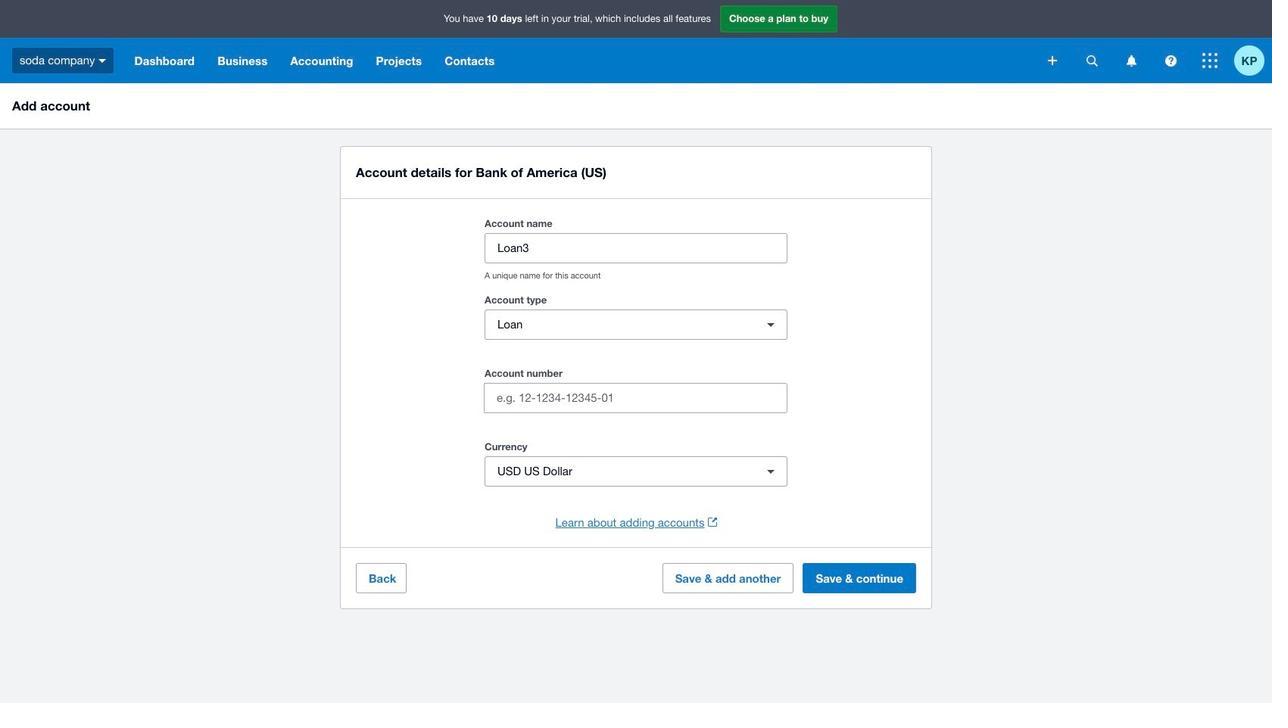 Task type: describe. For each thing, give the bounding box(es) containing it.
e.g. Business Account field
[[485, 234, 787, 263]]

1 horizontal spatial svg image
[[1202, 53, 1218, 68]]

e.g. 12-1234-12345-01 field
[[485, 384, 787, 413]]



Task type: locate. For each thing, give the bounding box(es) containing it.
svg image
[[1202, 53, 1218, 68], [99, 59, 106, 63]]

group
[[484, 367, 788, 432]]

banner
[[0, 0, 1272, 83]]

svg image
[[1086, 55, 1098, 66], [1126, 55, 1136, 66], [1165, 55, 1176, 66], [1048, 56, 1057, 65]]

0 horizontal spatial svg image
[[99, 59, 106, 63]]



Task type: vqa. For each thing, say whether or not it's contained in the screenshot.
defaults
no



